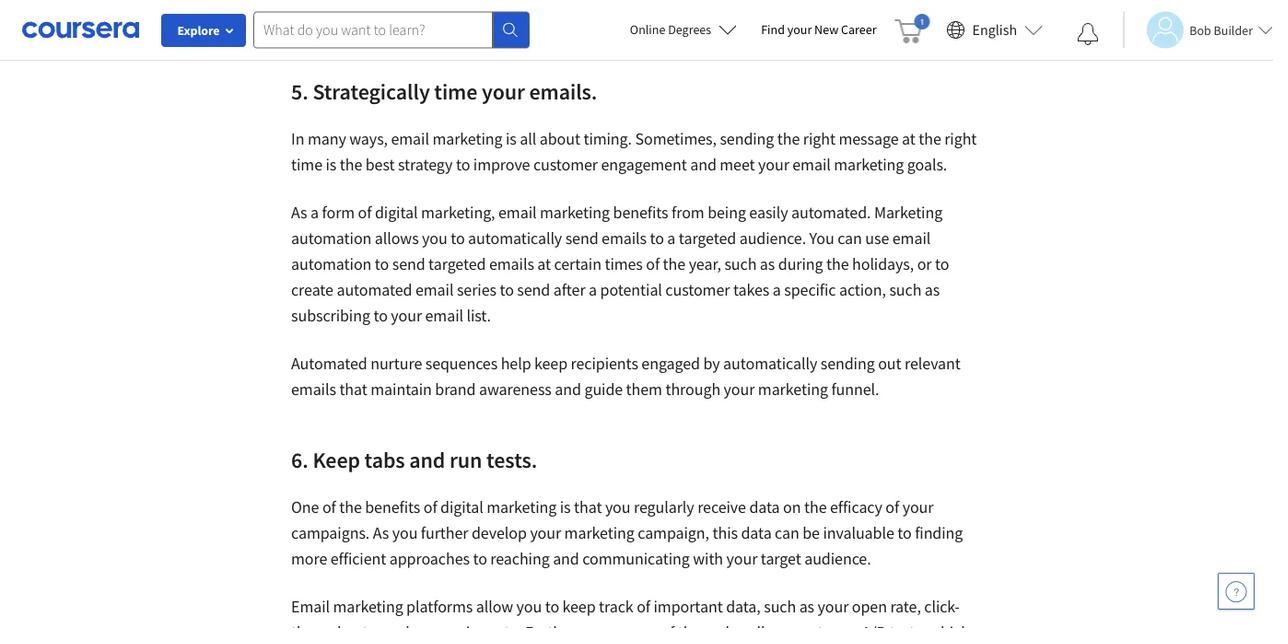 Task type: describe. For each thing, give the bounding box(es) containing it.
time inside in many ways, email marketing is all about timing. sometimes, sending the right message at the right time is the best strategy to improve customer engagement and meet your email marketing goals.
[[291, 154, 322, 175]]

as inside email marketing platforms allow you to keep track of important data, such as your open rate, click- through rate, and conversion rate.
[[799, 596, 814, 617]]

in many ways, email marketing is all about timing. sometimes, sending the right message at the right time is the best strategy to improve customer engagement and meet your email marketing goals.
[[291, 128, 977, 175]]

2 horizontal spatial emails
[[602, 228, 647, 249]]

nurture
[[370, 353, 422, 374]]

meet
[[720, 154, 755, 175]]

more
[[291, 548, 327, 569]]

0 vertical spatial rate,
[[890, 596, 921, 617]]

through inside automated nurture sequences help keep recipients engaged by automatically sending out relevant emails that maintain brand awareness and guide them through your marketing funnel.
[[665, 379, 720, 400]]

allows
[[375, 228, 419, 249]]

email marketing platforms allow you to keep track of important data, such as your open rate, click- through rate, and conversion rate.
[[291, 596, 960, 628]]

and inside email marketing platforms allow you to keep track of important data, such as your open rate, click- through rate, and conversion rate.
[[383, 622, 410, 628]]

target
[[761, 548, 801, 569]]

to down "marketing,"
[[451, 228, 465, 249]]

1 vertical spatial data
[[741, 523, 772, 543]]

of inside email marketing platforms allow you to keep track of important data, such as your open rate, click- through rate, and conversion rate.
[[637, 596, 650, 617]]

2 vertical spatial send
[[517, 279, 550, 300]]

the down "you"
[[826, 254, 849, 274]]

invaluable
[[823, 523, 894, 543]]

marketing up develop
[[486, 497, 557, 518]]

by
[[703, 353, 720, 374]]

online
[[630, 21, 665, 38]]

email down improve
[[498, 202, 537, 223]]

all
[[520, 128, 536, 149]]

1 automation from the top
[[291, 228, 372, 249]]

your inside in many ways, email marketing is all about timing. sometimes, sending the right message at the right time is the best strategy to improve customer engagement and meet your email marketing goals.
[[758, 154, 789, 175]]

audience. inside as a form of digital marketing, email marketing benefits from being easily automated. marketing automation allows you to automatically send emails to a targeted audience. you can use email automation to send targeted emails at certain times of the year, such as during the holidays, or to create automated email series to send after a potential customer takes a specific action, such as subscribing to your email list.
[[739, 228, 806, 249]]

campaigns.
[[291, 523, 370, 543]]

potential
[[600, 279, 662, 300]]

1 vertical spatial emails
[[489, 254, 534, 274]]

to up potential
[[650, 228, 664, 249]]

best
[[365, 154, 395, 175]]

a left form
[[310, 202, 319, 223]]

communicating
[[582, 548, 690, 569]]

sending inside automated nurture sequences help keep recipients engaged by automatically sending out relevant emails that maintain brand awareness and guide them through your marketing funnel.
[[820, 353, 875, 374]]

maintain
[[371, 379, 432, 400]]

explore button
[[161, 14, 246, 47]]

strategy
[[398, 154, 453, 175]]

you up approaches
[[392, 523, 418, 543]]

finding
[[915, 523, 963, 543]]

from
[[672, 202, 704, 223]]

marketing inside as a form of digital marketing, email marketing benefits from being easily automated. marketing automation allows you to automatically send emails to a targeted audience. you can use email automation to send targeted emails at certain times of the year, such as during the holidays, or to create automated email series to send after a potential customer takes a specific action, such as subscribing to your email list.
[[540, 202, 610, 223]]

strategically
[[313, 77, 430, 105]]

0 horizontal spatial send
[[392, 254, 425, 274]]

online degrees
[[630, 21, 711, 38]]

you
[[809, 228, 834, 249]]

0 vertical spatial data
[[749, 497, 780, 518]]

funnel.
[[831, 379, 879, 400]]

customer inside as a form of digital marketing, email marketing benefits from being easily automated. marketing automation allows you to automatically send emails to a targeted audience. you can use email automation to send targeted emails at certain times of the year, such as during the holidays, or to create automated email series to send after a potential customer takes a specific action, such as subscribing to your email list.
[[665, 279, 730, 300]]

the left "best" on the left of page
[[340, 154, 362, 175]]

6. keep tabs and run tests.
[[291, 446, 537, 473]]

holidays,
[[852, 254, 914, 274]]

of right one
[[322, 497, 336, 518]]

1 vertical spatial targeted
[[428, 254, 486, 274]]

marketing,
[[421, 202, 495, 223]]

of up further
[[423, 497, 437, 518]]

5. strategically time your emails.
[[291, 77, 602, 105]]

1 vertical spatial is
[[326, 154, 336, 175]]

digital inside one of the benefits of digital marketing is that you regularly receive data on the efficacy of your campaigns. as you further develop your marketing campaign, this data can be invaluable to finding more efficient approaches to reaching and communicating with your target audience.
[[440, 497, 483, 518]]

awareness
[[479, 379, 552, 400]]

automated
[[337, 279, 412, 300]]

find your new career
[[761, 21, 877, 38]]

series
[[457, 279, 496, 300]]

you inside as a form of digital marketing, email marketing benefits from being easily automated. marketing automation allows you to automatically send emails to a targeted audience. you can use email automation to send targeted emails at certain times of the year, such as during the holidays, or to create automated email series to send after a potential customer takes a specific action, such as subscribing to your email list.
[[422, 228, 447, 249]]

out
[[878, 353, 901, 374]]

a right takes
[[773, 279, 781, 300]]

a right after
[[589, 279, 597, 300]]

emails inside automated nurture sequences help keep recipients engaged by automatically sending out relevant emails that maintain brand awareness and guide them through your marketing funnel.
[[291, 379, 336, 400]]

builder
[[1214, 22, 1253, 38]]

benefits inside one of the benefits of digital marketing is that you regularly receive data on the efficacy of your campaigns. as you further develop your marketing campaign, this data can be invaluable to finding more efficient approaches to reaching and communicating with your target audience.
[[365, 497, 420, 518]]

as inside as a form of digital marketing, email marketing benefits from being easily automated. marketing automation allows you to automatically send emails to a targeted audience. you can use email automation to send targeted emails at certain times of the year, such as during the holidays, or to create automated email series to send after a potential customer takes a specific action, such as subscribing to your email list.
[[291, 202, 307, 223]]

and inside in many ways, email marketing is all about timing. sometimes, sending the right message at the right time is the best strategy to improve customer engagement and meet your email marketing goals.
[[690, 154, 716, 175]]

specific
[[784, 279, 836, 300]]

1 right from the left
[[803, 128, 835, 149]]

keep
[[313, 446, 360, 473]]

such inside email marketing platforms allow you to keep track of important data, such as your open rate, click- through rate, and conversion rate.
[[764, 596, 796, 617]]

email down 'marketing'
[[892, 228, 931, 249]]

0 horizontal spatial such
[[724, 254, 757, 274]]

1 horizontal spatial targeted
[[679, 228, 736, 249]]

tests.
[[486, 446, 537, 473]]

emails.
[[529, 77, 597, 105]]

2 right from the left
[[944, 128, 977, 149]]

with
[[693, 548, 723, 569]]

to right or
[[935, 254, 949, 274]]

open
[[852, 596, 887, 617]]

marketing up communicating
[[564, 523, 634, 543]]

message
[[839, 128, 899, 149]]

after
[[553, 279, 585, 300]]

certain
[[554, 254, 601, 274]]

data,
[[726, 596, 761, 617]]

benefits inside as a form of digital marketing, email marketing benefits from being easily automated. marketing automation allows you to automatically send emails to a targeted audience. you can use email automation to send targeted emails at certain times of the year, such as during the holidays, or to create automated email series to send after a potential customer takes a specific action, such as subscribing to your email list.
[[613, 202, 668, 223]]

of right efficacy
[[886, 497, 899, 518]]

recipients
[[571, 353, 638, 374]]

bob
[[1189, 22, 1211, 38]]

a down from
[[667, 228, 676, 249]]

improve
[[473, 154, 530, 175]]

and inside one of the benefits of digital marketing is that you regularly receive data on the efficacy of your campaigns. as you further develop your marketing campaign, this data can be invaluable to finding more efficient approaches to reaching and communicating with your target audience.
[[553, 548, 579, 569]]

receive
[[697, 497, 746, 518]]

year,
[[689, 254, 721, 274]]

engaged
[[641, 353, 700, 374]]

ways,
[[349, 128, 388, 149]]

6.
[[291, 446, 308, 473]]

one of the benefits of digital marketing is that you regularly receive data on the efficacy of your campaigns. as you further develop your marketing campaign, this data can be invaluable to finding more efficient approaches to reaching and communicating with your target audience.
[[291, 497, 963, 569]]

as a form of digital marketing, email marketing benefits from being easily automated. marketing automation allows you to automatically send emails to a targeted audience. you can use email automation to send targeted emails at certain times of the year, such as during the holidays, or to create automated email series to send after a potential customer takes a specific action, such as subscribing to your email list.
[[291, 202, 949, 326]]

develop
[[472, 523, 527, 543]]

use
[[865, 228, 889, 249]]

track
[[599, 596, 633, 617]]

marketing up improve
[[432, 128, 503, 149]]

create
[[291, 279, 333, 300]]

sometimes,
[[635, 128, 717, 149]]

during
[[778, 254, 823, 274]]

of right times in the top of the page
[[646, 254, 660, 274]]

efficacy
[[830, 497, 882, 518]]

to down develop
[[473, 548, 487, 569]]

goals.
[[907, 154, 947, 175]]

action,
[[839, 279, 886, 300]]

english button
[[939, 0, 1050, 60]]

form
[[322, 202, 355, 223]]

0 vertical spatial is
[[506, 128, 517, 149]]

explore
[[177, 22, 220, 39]]

new
[[814, 21, 838, 38]]

about
[[540, 128, 580, 149]]

easily
[[749, 202, 788, 223]]

regularly
[[634, 497, 694, 518]]

audience. inside one of the benefits of digital marketing is that you regularly receive data on the efficacy of your campaigns. as you further develop your marketing campaign, this data can be invaluable to finding more efficient approaches to reaching and communicating with your target audience.
[[804, 548, 871, 569]]

to down automated
[[373, 305, 388, 326]]

can inside one of the benefits of digital marketing is that you regularly receive data on the efficacy of your campaigns. as you further develop your marketing campaign, this data can be invaluable to finding more efficient approaches to reaching and communicating with your target audience.
[[775, 523, 799, 543]]

in
[[291, 128, 304, 149]]



Task type: locate. For each thing, give the bounding box(es) containing it.
0 horizontal spatial time
[[291, 154, 322, 175]]

the up easily
[[777, 128, 800, 149]]

being
[[708, 202, 746, 223]]

None search field
[[253, 12, 530, 48]]

list.
[[467, 305, 491, 326]]

on
[[783, 497, 801, 518]]

as
[[291, 202, 307, 223], [373, 523, 389, 543]]

of right form
[[358, 202, 372, 223]]

a
[[310, 202, 319, 223], [667, 228, 676, 249], [589, 279, 597, 300], [773, 279, 781, 300]]

1 horizontal spatial through
[[665, 379, 720, 400]]

0 horizontal spatial at
[[537, 254, 551, 274]]

many
[[308, 128, 346, 149]]

takes
[[733, 279, 769, 300]]

rate.
[[491, 622, 522, 628]]

automatically down "marketing,"
[[468, 228, 562, 249]]

you down "marketing,"
[[422, 228, 447, 249]]

you
[[422, 228, 447, 249], [605, 497, 631, 518], [392, 523, 418, 543], [516, 596, 542, 617]]

automatically inside as a form of digital marketing, email marketing benefits from being easily automated. marketing automation allows you to automatically send emails to a targeted audience. you can use email automation to send targeted emails at certain times of the year, such as during the holidays, or to create automated email series to send after a potential customer takes a specific action, such as subscribing to your email list.
[[468, 228, 562, 249]]

through down by
[[665, 379, 720, 400]]

of
[[358, 202, 372, 223], [646, 254, 660, 274], [322, 497, 336, 518], [423, 497, 437, 518], [886, 497, 899, 518], [637, 596, 650, 617]]

the left year,
[[663, 254, 685, 274]]

as
[[760, 254, 775, 274], [925, 279, 940, 300], [799, 596, 814, 617]]

0 vertical spatial sending
[[720, 128, 774, 149]]

0 vertical spatial as
[[291, 202, 307, 223]]

1 horizontal spatial time
[[434, 77, 477, 105]]

customer inside in many ways, email marketing is all about timing. sometimes, sending the right message at the right time is the best strategy to improve customer engagement and meet your email marketing goals.
[[533, 154, 598, 175]]

email
[[391, 128, 429, 149], [792, 154, 831, 175], [498, 202, 537, 223], [892, 228, 931, 249], [415, 279, 454, 300], [425, 305, 463, 326]]

and right 'reaching'
[[553, 548, 579, 569]]

0 vertical spatial automation
[[291, 228, 372, 249]]

guide
[[584, 379, 623, 400]]

0 vertical spatial at
[[902, 128, 915, 149]]

2 vertical spatial is
[[560, 497, 571, 518]]

1 horizontal spatial sending
[[820, 353, 875, 374]]

0 horizontal spatial targeted
[[428, 254, 486, 274]]

the up goals.
[[919, 128, 941, 149]]

such right data,
[[764, 596, 796, 617]]

targeted up year,
[[679, 228, 736, 249]]

conversion
[[413, 622, 488, 628]]

as up efficient
[[373, 523, 389, 543]]

at up goals.
[[902, 128, 915, 149]]

0 vertical spatial audience.
[[739, 228, 806, 249]]

your
[[787, 21, 812, 38], [482, 77, 525, 105], [758, 154, 789, 175], [391, 305, 422, 326], [724, 379, 755, 400], [902, 497, 934, 518], [530, 523, 561, 543], [726, 548, 757, 569], [818, 596, 849, 617]]

to inside email marketing platforms allow you to keep track of important data, such as your open rate, click- through rate, and conversion rate.
[[545, 596, 559, 617]]

automated.
[[791, 202, 871, 223]]

sequences
[[425, 353, 498, 374]]

that up communicating
[[574, 497, 602, 518]]

at inside in many ways, email marketing is all about timing. sometimes, sending the right message at the right time is the best strategy to improve customer engagement and meet your email marketing goals.
[[902, 128, 915, 149]]

0 horizontal spatial benefits
[[365, 497, 420, 518]]

timing.
[[583, 128, 632, 149]]

0 vertical spatial time
[[434, 77, 477, 105]]

0 horizontal spatial as
[[760, 254, 775, 274]]

you left regularly
[[605, 497, 631, 518]]

0 vertical spatial keep
[[534, 353, 568, 374]]

as down or
[[925, 279, 940, 300]]

this
[[712, 523, 738, 543]]

coursera image
[[22, 15, 139, 44]]

1 vertical spatial such
[[889, 279, 921, 300]]

right up goals.
[[944, 128, 977, 149]]

brand
[[435, 379, 476, 400]]

0 vertical spatial that
[[339, 379, 367, 400]]

find
[[761, 21, 785, 38]]

audience. down invaluable
[[804, 548, 871, 569]]

run
[[450, 446, 482, 473]]

0 horizontal spatial digital
[[375, 202, 418, 223]]

approaches
[[389, 548, 470, 569]]

and left "run"
[[409, 446, 445, 473]]

and
[[690, 154, 716, 175], [555, 379, 581, 400], [409, 446, 445, 473], [553, 548, 579, 569], [383, 622, 410, 628]]

and inside automated nurture sequences help keep recipients engaged by automatically sending out relevant emails that maintain brand awareness and guide them through your marketing funnel.
[[555, 379, 581, 400]]

1 vertical spatial audience.
[[804, 548, 871, 569]]

you up rate.
[[516, 596, 542, 617]]

1 vertical spatial as
[[373, 523, 389, 543]]

online degrees button
[[615, 9, 752, 50]]

0 horizontal spatial automatically
[[468, 228, 562, 249]]

0 vertical spatial through
[[665, 379, 720, 400]]

1 horizontal spatial is
[[506, 128, 517, 149]]

2 horizontal spatial is
[[560, 497, 571, 518]]

data left on
[[749, 497, 780, 518]]

automation down form
[[291, 228, 372, 249]]

marketing down efficient
[[333, 596, 403, 617]]

0 vertical spatial as
[[760, 254, 775, 274]]

help center image
[[1225, 580, 1247, 602]]

0 horizontal spatial that
[[339, 379, 367, 400]]

1 horizontal spatial send
[[517, 279, 550, 300]]

2 horizontal spatial such
[[889, 279, 921, 300]]

that down automated
[[339, 379, 367, 400]]

send left after
[[517, 279, 550, 300]]

you inside email marketing platforms allow you to keep track of important data, such as your open rate, click- through rate, and conversion rate.
[[516, 596, 542, 617]]

keep left the track
[[562, 596, 596, 617]]

that inside one of the benefits of digital marketing is that you regularly receive data on the efficacy of your campaigns. as you further develop your marketing campaign, this data can be invaluable to finding more efficient approaches to reaching and communicating with your target audience.
[[574, 497, 602, 518]]

sending up funnel.
[[820, 353, 875, 374]]

to left finding on the right of page
[[897, 523, 912, 543]]

0 vertical spatial benefits
[[613, 202, 668, 223]]

2 vertical spatial such
[[764, 596, 796, 617]]

0 vertical spatial such
[[724, 254, 757, 274]]

can inside as a form of digital marketing, email marketing benefits from being easily automated. marketing automation allows you to automatically send emails to a targeted audience. you can use email automation to send targeted emails at certain times of the year, such as during the holidays, or to create automated email series to send after a potential customer takes a specific action, such as subscribing to your email list.
[[837, 228, 862, 249]]

emails
[[602, 228, 647, 249], [489, 254, 534, 274], [291, 379, 336, 400]]

digital
[[375, 202, 418, 223], [440, 497, 483, 518]]

at left certain
[[537, 254, 551, 274]]

1 horizontal spatial that
[[574, 497, 602, 518]]

through down email
[[291, 622, 346, 628]]

right
[[803, 128, 835, 149], [944, 128, 977, 149]]

automated nurture sequences help keep recipients engaged by automatically sending out relevant emails that maintain brand awareness and guide them through your marketing funnel.
[[291, 353, 961, 400]]

1 vertical spatial automation
[[291, 254, 372, 274]]

send up certain
[[565, 228, 598, 249]]

english
[[972, 21, 1017, 39]]

the
[[777, 128, 800, 149], [919, 128, 941, 149], [340, 154, 362, 175], [663, 254, 685, 274], [826, 254, 849, 274], [339, 497, 362, 518], [804, 497, 827, 518]]

0 horizontal spatial right
[[803, 128, 835, 149]]

customer down year,
[[665, 279, 730, 300]]

0 vertical spatial targeted
[[679, 228, 736, 249]]

1 vertical spatial digital
[[440, 497, 483, 518]]

digital up allows
[[375, 202, 418, 223]]

audience.
[[739, 228, 806, 249], [804, 548, 871, 569]]

1 vertical spatial that
[[574, 497, 602, 518]]

1 horizontal spatial as
[[373, 523, 389, 543]]

them
[[626, 379, 662, 400]]

sending inside in many ways, email marketing is all about timing. sometimes, sending the right message at the right time is the best strategy to improve customer engagement and meet your email marketing goals.
[[720, 128, 774, 149]]

2 automation from the top
[[291, 254, 372, 274]]

1 vertical spatial benefits
[[365, 497, 420, 518]]

2 vertical spatial emails
[[291, 379, 336, 400]]

marketing up certain
[[540, 202, 610, 223]]

can left use
[[837, 228, 862, 249]]

to right series on the top
[[500, 279, 514, 300]]

audience. down easily
[[739, 228, 806, 249]]

1 vertical spatial rate,
[[349, 622, 380, 628]]

automation
[[291, 228, 372, 249], [291, 254, 372, 274]]

to right strategy
[[456, 154, 470, 175]]

0 vertical spatial customer
[[533, 154, 598, 175]]

that inside automated nurture sequences help keep recipients engaged by automatically sending out relevant emails that maintain brand awareness and guide them through your marketing funnel.
[[339, 379, 367, 400]]

0 vertical spatial can
[[837, 228, 862, 249]]

as inside one of the benefits of digital marketing is that you regularly receive data on the efficacy of your campaigns. as you further develop your marketing campaign, this data can be invaluable to finding more efficient approaches to reaching and communicating with your target audience.
[[373, 523, 389, 543]]

automated
[[291, 353, 367, 374]]

the up campaigns.
[[339, 497, 362, 518]]

to up automated
[[375, 254, 389, 274]]

benefits
[[613, 202, 668, 223], [365, 497, 420, 518]]

1 horizontal spatial rate,
[[890, 596, 921, 617]]

1 horizontal spatial as
[[799, 596, 814, 617]]

relevant
[[905, 353, 961, 374]]

1 vertical spatial can
[[775, 523, 799, 543]]

as left form
[[291, 202, 307, 223]]

email left "list."
[[425, 305, 463, 326]]

0 vertical spatial emails
[[602, 228, 647, 249]]

2 horizontal spatial send
[[565, 228, 598, 249]]

automatically inside automated nurture sequences help keep recipients engaged by automatically sending out relevant emails that maintain brand awareness and guide them through your marketing funnel.
[[723, 353, 817, 374]]

marketing down message
[[834, 154, 904, 175]]

email up strategy
[[391, 128, 429, 149]]

the right on
[[804, 497, 827, 518]]

0 horizontal spatial as
[[291, 202, 307, 223]]

targeted up series on the top
[[428, 254, 486, 274]]

digital up further
[[440, 497, 483, 518]]

0 horizontal spatial rate,
[[349, 622, 380, 628]]

email up automated.
[[792, 154, 831, 175]]

1 vertical spatial sending
[[820, 353, 875, 374]]

rate, down efficient
[[349, 622, 380, 628]]

show notifications image
[[1077, 23, 1099, 45]]

your inside as a form of digital marketing, email marketing benefits from being easily automated. marketing automation allows you to automatically send emails to a targeted audience. you can use email automation to send targeted emails at certain times of the year, such as during the holidays, or to create automated email series to send after a potential customer takes a specific action, such as subscribing to your email list.
[[391, 305, 422, 326]]

engagement
[[601, 154, 687, 175]]

1 vertical spatial keep
[[562, 596, 596, 617]]

and left guide
[[555, 379, 581, 400]]

such
[[724, 254, 757, 274], [889, 279, 921, 300], [764, 596, 796, 617]]

sending up meet in the right top of the page
[[720, 128, 774, 149]]

can left be
[[775, 523, 799, 543]]

that
[[339, 379, 367, 400], [574, 497, 602, 518]]

keep
[[534, 353, 568, 374], [562, 596, 596, 617]]

1 horizontal spatial right
[[944, 128, 977, 149]]

1 vertical spatial at
[[537, 254, 551, 274]]

keep inside automated nurture sequences help keep recipients engaged by automatically sending out relevant emails that maintain brand awareness and guide them through your marketing funnel.
[[534, 353, 568, 374]]

degrees
[[668, 21, 711, 38]]

digital inside as a form of digital marketing, email marketing benefits from being easily automated. marketing automation allows you to automatically send emails to a targeted audience. you can use email automation to send targeted emails at certain times of the year, such as during the holidays, or to create automated email series to send after a potential customer takes a specific action, such as subscribing to your email list.
[[375, 202, 418, 223]]

1 horizontal spatial at
[[902, 128, 915, 149]]

to inside in many ways, email marketing is all about timing. sometimes, sending the right message at the right time is the best strategy to improve customer engagement and meet your email marketing goals.
[[456, 154, 470, 175]]

important
[[654, 596, 723, 617]]

one
[[291, 497, 319, 518]]

career
[[841, 21, 877, 38]]

0 vertical spatial send
[[565, 228, 598, 249]]

reaching
[[490, 548, 550, 569]]

emails up times in the top of the page
[[602, 228, 647, 249]]

time down in
[[291, 154, 322, 175]]

automation up 'create'
[[291, 254, 372, 274]]

data right this
[[741, 523, 772, 543]]

campaign,
[[638, 523, 709, 543]]

1 vertical spatial time
[[291, 154, 322, 175]]

1 vertical spatial through
[[291, 622, 346, 628]]

is
[[506, 128, 517, 149], [326, 154, 336, 175], [560, 497, 571, 518]]

marketing left funnel.
[[758, 379, 828, 400]]

0 horizontal spatial emails
[[291, 379, 336, 400]]

1 horizontal spatial benefits
[[613, 202, 668, 223]]

1 vertical spatial automatically
[[723, 353, 817, 374]]

benefits left from
[[613, 202, 668, 223]]

email left series on the top
[[415, 279, 454, 300]]

efficient
[[330, 548, 386, 569]]

5.
[[291, 77, 308, 105]]

data
[[749, 497, 780, 518], [741, 523, 772, 543]]

tabs
[[364, 446, 405, 473]]

through
[[665, 379, 720, 400], [291, 622, 346, 628]]

1 horizontal spatial such
[[764, 596, 796, 617]]

1 vertical spatial as
[[925, 279, 940, 300]]

time up strategy
[[434, 77, 477, 105]]

to
[[456, 154, 470, 175], [451, 228, 465, 249], [650, 228, 664, 249], [375, 254, 389, 274], [935, 254, 949, 274], [500, 279, 514, 300], [373, 305, 388, 326], [897, 523, 912, 543], [473, 548, 487, 569], [545, 596, 559, 617]]

targeted
[[679, 228, 736, 249], [428, 254, 486, 274]]

emails up series on the top
[[489, 254, 534, 274]]

0 vertical spatial automatically
[[468, 228, 562, 249]]

1 horizontal spatial automatically
[[723, 353, 817, 374]]

automatically right by
[[723, 353, 817, 374]]

1 horizontal spatial customer
[[665, 279, 730, 300]]

marketing inside automated nurture sequences help keep recipients engaged by automatically sending out relevant emails that maintain brand awareness and guide them through your marketing funnel.
[[758, 379, 828, 400]]

is inside one of the benefits of digital marketing is that you regularly receive data on the efficacy of your campaigns. as you further develop your marketing campaign, this data can be invaluable to finding more efficient approaches to reaching and communicating with your target audience.
[[560, 497, 571, 518]]

be
[[803, 523, 820, 543]]

1 vertical spatial customer
[[665, 279, 730, 300]]

as up takes
[[760, 254, 775, 274]]

such down or
[[889, 279, 921, 300]]

allow
[[476, 596, 513, 617]]

of right the track
[[637, 596, 650, 617]]

customer down 'about'
[[533, 154, 598, 175]]

help
[[501, 353, 531, 374]]

What do you want to learn? text field
[[253, 12, 493, 48]]

keep right help
[[534, 353, 568, 374]]

through inside email marketing platforms allow you to keep track of important data, such as your open rate, click- through rate, and conversion rate.
[[291, 622, 346, 628]]

and down platforms
[[383, 622, 410, 628]]

2 horizontal spatial as
[[925, 279, 940, 300]]

benefits down tabs
[[365, 497, 420, 518]]

0 vertical spatial digital
[[375, 202, 418, 223]]

and left meet in the right top of the page
[[690, 154, 716, 175]]

right left message
[[803, 128, 835, 149]]

keep inside email marketing platforms allow you to keep track of important data, such as your open rate, click- through rate, and conversion rate.
[[562, 596, 596, 617]]

2 vertical spatial as
[[799, 596, 814, 617]]

send down allows
[[392, 254, 425, 274]]

1 horizontal spatial can
[[837, 228, 862, 249]]

emails down automated
[[291, 379, 336, 400]]

your inside automated nurture sequences help keep recipients engaged by automatically sending out relevant emails that maintain brand awareness and guide them through your marketing funnel.
[[724, 379, 755, 400]]

1 horizontal spatial emails
[[489, 254, 534, 274]]

1 vertical spatial send
[[392, 254, 425, 274]]

marketing inside email marketing platforms allow you to keep track of important data, such as your open rate, click- through rate, and conversion rate.
[[333, 596, 403, 617]]

or
[[917, 254, 932, 274]]

0 horizontal spatial through
[[291, 622, 346, 628]]

shopping cart: 1 item image
[[895, 14, 930, 43]]

0 horizontal spatial can
[[775, 523, 799, 543]]

find your new career link
[[752, 18, 886, 41]]

to right the allow
[[545, 596, 559, 617]]

1 horizontal spatial digital
[[440, 497, 483, 518]]

as down target
[[799, 596, 814, 617]]

such up takes
[[724, 254, 757, 274]]

0 horizontal spatial is
[[326, 154, 336, 175]]

your inside email marketing platforms allow you to keep track of important data, such as your open rate, click- through rate, and conversion rate.
[[818, 596, 849, 617]]

customer
[[533, 154, 598, 175], [665, 279, 730, 300]]

at inside as a form of digital marketing, email marketing benefits from being easily automated. marketing automation allows you to automatically send emails to a targeted audience. you can use email automation to send targeted emails at certain times of the year, such as during the holidays, or to create automated email series to send after a potential customer takes a specific action, such as subscribing to your email list.
[[537, 254, 551, 274]]

further
[[421, 523, 468, 543]]

sending
[[720, 128, 774, 149], [820, 353, 875, 374]]

at
[[902, 128, 915, 149], [537, 254, 551, 274]]

0 horizontal spatial sending
[[720, 128, 774, 149]]

bob builder button
[[1123, 12, 1273, 48]]

0 horizontal spatial customer
[[533, 154, 598, 175]]

can
[[837, 228, 862, 249], [775, 523, 799, 543]]

rate, right open
[[890, 596, 921, 617]]

times
[[605, 254, 643, 274]]



Task type: vqa. For each thing, say whether or not it's contained in the screenshot.
tabs
yes



